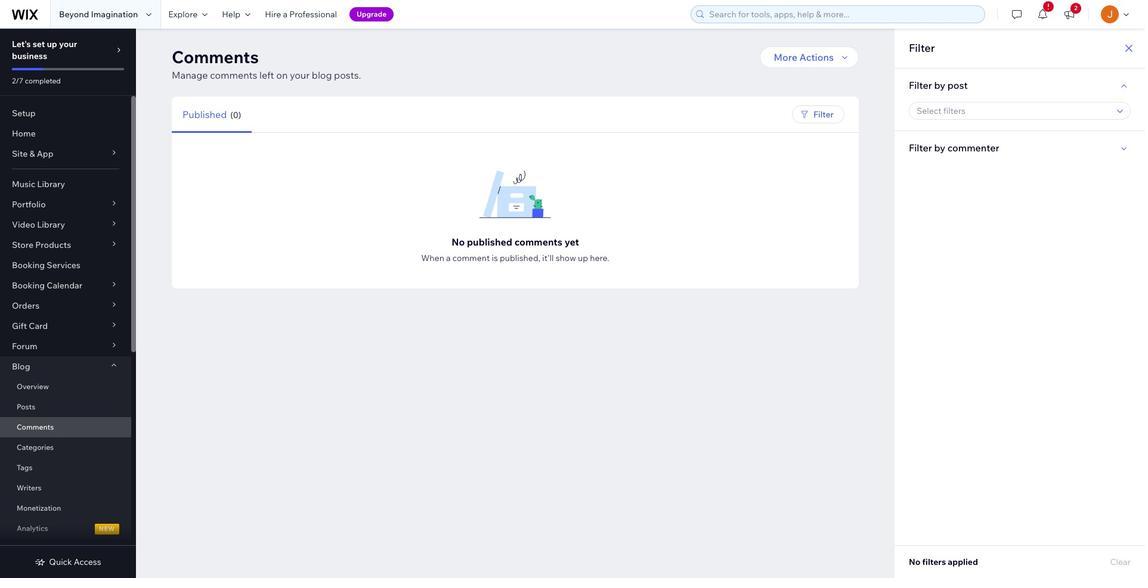 Task type: describe. For each thing, give the bounding box(es) containing it.
site
[[12, 149, 28, 159]]

products
[[35, 240, 71, 251]]

left
[[260, 69, 274, 81]]

no for filters
[[909, 557, 921, 568]]

video
[[12, 220, 35, 230]]

published ( 0 )
[[183, 108, 241, 120]]

posts.
[[334, 69, 361, 81]]

on
[[276, 69, 288, 81]]

writers link
[[0, 478, 131, 499]]

groups
[[12, 544, 41, 555]]

comments for comments manage comments left on your blog posts.
[[172, 47, 259, 67]]

actions
[[800, 51, 834, 63]]

categories link
[[0, 438, 131, 458]]

comments link
[[0, 418, 131, 438]]

imagination
[[91, 9, 138, 20]]

it'll
[[542, 253, 554, 264]]

let's set up your business
[[12, 39, 77, 61]]

home
[[12, 128, 36, 139]]

monetization link
[[0, 499, 131, 519]]

overview link
[[0, 377, 131, 397]]

music
[[12, 179, 35, 190]]

quick access button
[[35, 557, 101, 568]]

services
[[47, 260, 80, 271]]

forum button
[[0, 336, 131, 357]]

comments for comments
[[17, 423, 54, 432]]

video library
[[12, 220, 65, 230]]

booking for booking services
[[12, 260, 45, 271]]

2 button
[[1057, 0, 1083, 29]]

booking for booking calendar
[[12, 280, 45, 291]]

hire
[[265, 9, 281, 20]]

music library
[[12, 179, 65, 190]]

gift
[[12, 321, 27, 332]]

2/7
[[12, 76, 23, 85]]

site & app
[[12, 149, 53, 159]]

up inside let's set up your business
[[47, 39, 57, 50]]

your inside let's set up your business
[[59, 39, 77, 50]]

store
[[12, 240, 33, 251]]

access
[[74, 557, 101, 568]]

monetization
[[17, 504, 61, 513]]

gift card
[[12, 321, 48, 332]]

posts link
[[0, 397, 131, 418]]

upgrade
[[357, 10, 387, 18]]

filter button
[[792, 106, 845, 124]]

explore
[[168, 9, 198, 20]]

writers
[[17, 484, 42, 493]]

up inside no published comments yet when a comment is published, it'll show up here.
[[578, 253, 588, 264]]

booking services link
[[0, 255, 131, 276]]

overview
[[17, 382, 49, 391]]

show
[[556, 253, 576, 264]]

store products button
[[0, 235, 131, 255]]

setup
[[12, 108, 36, 119]]

)
[[238, 109, 241, 120]]

gift card button
[[0, 316, 131, 336]]

quick
[[49, 557, 72, 568]]

let's
[[12, 39, 31, 50]]

0
[[233, 109, 238, 120]]

&
[[29, 149, 35, 159]]

2/7 completed
[[12, 76, 61, 85]]

blog button
[[0, 357, 131, 377]]

beyond imagination
[[59, 9, 138, 20]]

booking services
[[12, 260, 80, 271]]

by for commenter
[[935, 142, 946, 154]]

home link
[[0, 124, 131, 144]]

setup link
[[0, 103, 131, 124]]

completed
[[25, 76, 61, 85]]

forum
[[12, 341, 37, 352]]

posts
[[17, 403, 35, 412]]

post
[[948, 79, 968, 91]]

sidebar element
[[0, 29, 136, 579]]

commenter
[[948, 142, 1000, 154]]

comments for comments
[[210, 69, 257, 81]]

filter by post
[[909, 79, 968, 91]]

comment
[[453, 253, 490, 264]]

no published comments yet when a comment is published, it'll show up here.
[[421, 236, 610, 264]]

help
[[222, 9, 241, 20]]



Task type: vqa. For each thing, say whether or not it's contained in the screenshot.
MARKETING
no



Task type: locate. For each thing, give the bounding box(es) containing it.
1 vertical spatial library
[[37, 220, 65, 230]]

filters
[[923, 557, 946, 568]]

by for post
[[935, 79, 946, 91]]

library for video library
[[37, 220, 65, 230]]

Search for tools, apps, help & more... field
[[706, 6, 981, 23]]

upgrade button
[[350, 7, 394, 21]]

your right on on the top left of page
[[290, 69, 310, 81]]

filter inside filter button
[[814, 109, 834, 120]]

business
[[12, 51, 47, 61]]

comments inside comments manage comments left on your blog posts.
[[172, 47, 259, 67]]

published,
[[500, 253, 541, 264]]

portfolio
[[12, 199, 46, 210]]

filter up filter by post
[[909, 41, 935, 55]]

0 horizontal spatial no
[[452, 236, 465, 248]]

comments left left
[[210, 69, 257, 81]]

filter by commenter
[[909, 142, 1000, 154]]

calendar
[[47, 280, 82, 291]]

1 vertical spatial by
[[935, 142, 946, 154]]

a inside hire a professional link
[[283, 9, 288, 20]]

booking inside booking calendar dropdown button
[[12, 280, 45, 291]]

new
[[99, 526, 115, 533]]

no up comment
[[452, 236, 465, 248]]

orders
[[12, 301, 39, 311]]

0 horizontal spatial up
[[47, 39, 57, 50]]

comments inside no published comments yet when a comment is published, it'll show up here.
[[515, 236, 563, 248]]

1 horizontal spatial comments
[[515, 236, 563, 248]]

library up 'products'
[[37, 220, 65, 230]]

by left commenter
[[935, 142, 946, 154]]

1 vertical spatial comments
[[17, 423, 54, 432]]

tags
[[17, 464, 33, 473]]

comments
[[210, 69, 257, 81], [515, 236, 563, 248]]

library inside 'popup button'
[[37, 220, 65, 230]]

a right hire
[[283, 9, 288, 20]]

manage
[[172, 69, 208, 81]]

professional
[[289, 9, 337, 20]]

comments up it'll
[[515, 236, 563, 248]]

tags link
[[0, 458, 131, 478]]

0 vertical spatial a
[[283, 9, 288, 20]]

2 booking from the top
[[12, 280, 45, 291]]

portfolio button
[[0, 194, 131, 215]]

your right set
[[59, 39, 77, 50]]

1 horizontal spatial your
[[290, 69, 310, 81]]

by left the post
[[935, 79, 946, 91]]

library for music library
[[37, 179, 65, 190]]

categories
[[17, 443, 54, 452]]

more actions button
[[760, 47, 859, 68]]

blog
[[312, 69, 332, 81]]

1 horizontal spatial comments
[[172, 47, 259, 67]]

0 vertical spatial comments
[[210, 69, 257, 81]]

published
[[183, 108, 227, 120]]

is
[[492, 253, 498, 264]]

a inside no published comments yet when a comment is published, it'll show up here.
[[446, 253, 451, 264]]

groups link
[[0, 539, 131, 560]]

up right set
[[47, 39, 57, 50]]

1 booking from the top
[[12, 260, 45, 271]]

help button
[[215, 0, 258, 29]]

yet
[[565, 236, 579, 248]]

no for published
[[452, 236, 465, 248]]

0 vertical spatial booking
[[12, 260, 45, 271]]

up left the here.
[[578, 253, 588, 264]]

0 horizontal spatial comments
[[17, 423, 54, 432]]

filter
[[909, 41, 935, 55], [909, 79, 932, 91], [814, 109, 834, 120], [909, 142, 932, 154]]

2
[[1075, 4, 1078, 12]]

1 vertical spatial your
[[290, 69, 310, 81]]

more
[[774, 51, 798, 63]]

1 vertical spatial a
[[446, 253, 451, 264]]

0 vertical spatial no
[[452, 236, 465, 248]]

comments inside sidebar "element"
[[17, 423, 54, 432]]

booking inside booking services link
[[12, 260, 45, 271]]

blog
[[12, 362, 30, 372]]

booking
[[12, 260, 45, 271], [12, 280, 45, 291]]

1 horizontal spatial no
[[909, 557, 921, 568]]

0 horizontal spatial a
[[283, 9, 288, 20]]

library up portfolio 'dropdown button'
[[37, 179, 65, 190]]

1 vertical spatial comments
[[515, 236, 563, 248]]

Select filters field
[[913, 103, 1114, 119]]

0 vertical spatial your
[[59, 39, 77, 50]]

comments up categories on the bottom of page
[[17, 423, 54, 432]]

1 vertical spatial up
[[578, 253, 588, 264]]

2 library from the top
[[37, 220, 65, 230]]

booking calendar
[[12, 280, 82, 291]]

2 by from the top
[[935, 142, 946, 154]]

a
[[283, 9, 288, 20], [446, 253, 451, 264]]

0 vertical spatial up
[[47, 39, 57, 50]]

by
[[935, 79, 946, 91], [935, 142, 946, 154]]

orders button
[[0, 296, 131, 316]]

no
[[452, 236, 465, 248], [909, 557, 921, 568]]

store products
[[12, 240, 71, 251]]

1 by from the top
[[935, 79, 946, 91]]

filter left the post
[[909, 79, 932, 91]]

booking calendar button
[[0, 276, 131, 296]]

quick access
[[49, 557, 101, 568]]

app
[[37, 149, 53, 159]]

video library button
[[0, 215, 131, 235]]

no inside no published comments yet when a comment is published, it'll show up here.
[[452, 236, 465, 248]]

1 horizontal spatial up
[[578, 253, 588, 264]]

your inside comments manage comments left on your blog posts.
[[290, 69, 310, 81]]

booking up orders
[[12, 280, 45, 291]]

comments for no
[[515, 236, 563, 248]]

published
[[467, 236, 513, 248]]

card
[[29, 321, 48, 332]]

booking down store
[[12, 260, 45, 271]]

0 horizontal spatial your
[[59, 39, 77, 50]]

up
[[47, 39, 57, 50], [578, 253, 588, 264]]

hire a professional
[[265, 9, 337, 20]]

filter down actions on the top
[[814, 109, 834, 120]]

0 vertical spatial library
[[37, 179, 65, 190]]

0 vertical spatial comments
[[172, 47, 259, 67]]

0 vertical spatial by
[[935, 79, 946, 91]]

library
[[37, 179, 65, 190], [37, 220, 65, 230]]

when
[[421, 253, 444, 264]]

a right "when"
[[446, 253, 451, 264]]

comments up manage
[[172, 47, 259, 67]]

applied
[[948, 557, 978, 568]]

1 library from the top
[[37, 179, 65, 190]]

no left the filters
[[909, 557, 921, 568]]

beyond
[[59, 9, 89, 20]]

comments inside comments manage comments left on your blog posts.
[[210, 69, 257, 81]]

set
[[33, 39, 45, 50]]

(
[[230, 109, 233, 120]]

1 horizontal spatial a
[[446, 253, 451, 264]]

more actions
[[774, 51, 834, 63]]

analytics
[[17, 524, 48, 533]]

music library link
[[0, 174, 131, 194]]

no filters applied
[[909, 557, 978, 568]]

filter left commenter
[[909, 142, 932, 154]]

site & app button
[[0, 144, 131, 164]]

0 horizontal spatial comments
[[210, 69, 257, 81]]

1 vertical spatial booking
[[12, 280, 45, 291]]

comments manage comments left on your blog posts.
[[172, 47, 361, 81]]

1 vertical spatial no
[[909, 557, 921, 568]]

comments
[[172, 47, 259, 67], [17, 423, 54, 432]]

here.
[[590, 253, 610, 264]]



